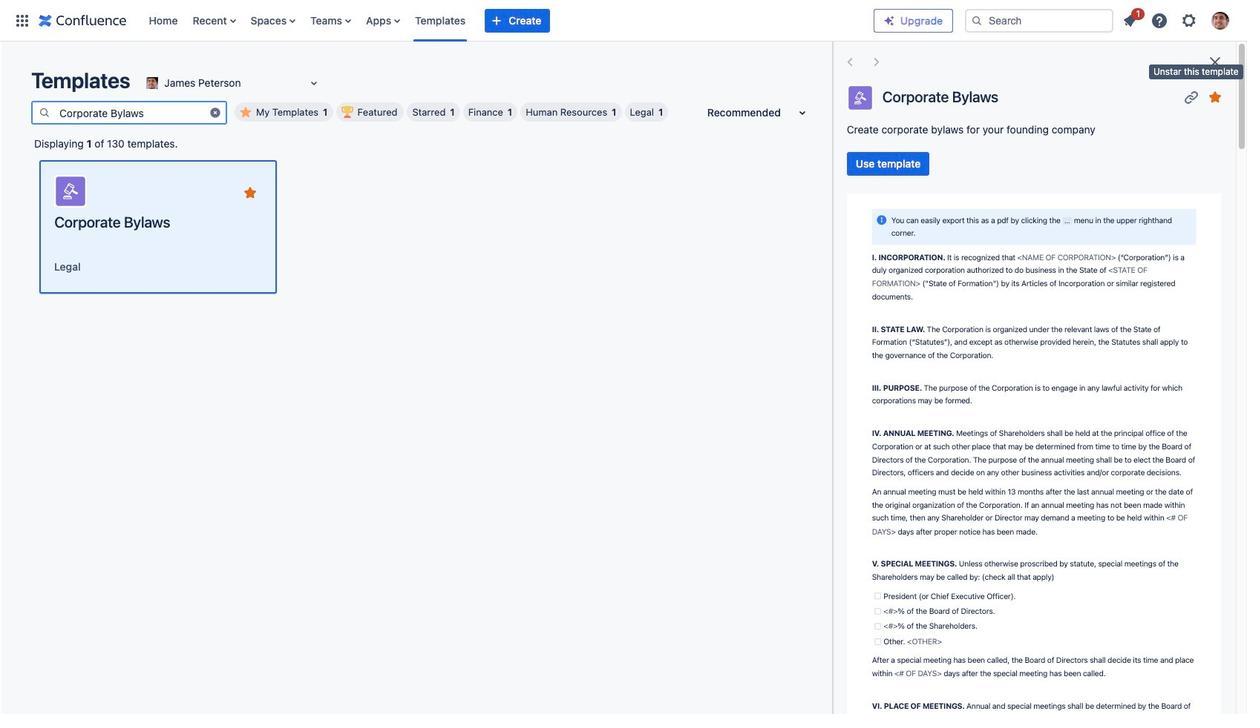 Task type: describe. For each thing, give the bounding box(es) containing it.
help icon image
[[1151, 12, 1169, 29]]

list for appswitcher icon
[[141, 0, 874, 41]]

previous template image
[[841, 53, 859, 71]]

next template image
[[868, 53, 886, 71]]

Search field
[[965, 9, 1114, 32]]

share link image
[[1183, 88, 1200, 106]]

your profile and preferences image
[[1212, 12, 1229, 29]]

notification icon image
[[1121, 12, 1139, 29]]

open image
[[305, 74, 323, 92]]

appswitcher icon image
[[13, 12, 31, 29]]



Task type: locate. For each thing, give the bounding box(es) containing it.
list item
[[1117, 6, 1145, 32]]

None text field
[[144, 76, 146, 91]]

search image
[[971, 14, 983, 26]]

clear search bar image
[[209, 107, 221, 119]]

unstar corporate bylaws image
[[241, 184, 259, 202]]

settings icon image
[[1180, 12, 1198, 29]]

global element
[[9, 0, 874, 41]]

close image
[[1206, 53, 1224, 71]]

premium image
[[883, 14, 895, 26]]

list
[[141, 0, 874, 41], [1117, 6, 1238, 34]]

None search field
[[965, 9, 1114, 32]]

tooltip
[[1149, 65, 1243, 79]]

search icon image
[[39, 107, 50, 118]]

Search author, category, topic field
[[55, 102, 205, 123]]

list for premium image
[[1117, 6, 1238, 34]]

banner
[[0, 0, 1247, 42]]

1 horizontal spatial list
[[1117, 6, 1238, 34]]

0 horizontal spatial list
[[141, 0, 874, 41]]

confluence image
[[39, 12, 127, 29], [39, 12, 127, 29]]

group
[[847, 152, 930, 176]]

unstar corporate bylaws image
[[1206, 88, 1224, 106]]

list item inside 'list'
[[1117, 6, 1145, 32]]



Task type: vqa. For each thing, say whether or not it's contained in the screenshot.
the top 1 associated workflow LINK
no



